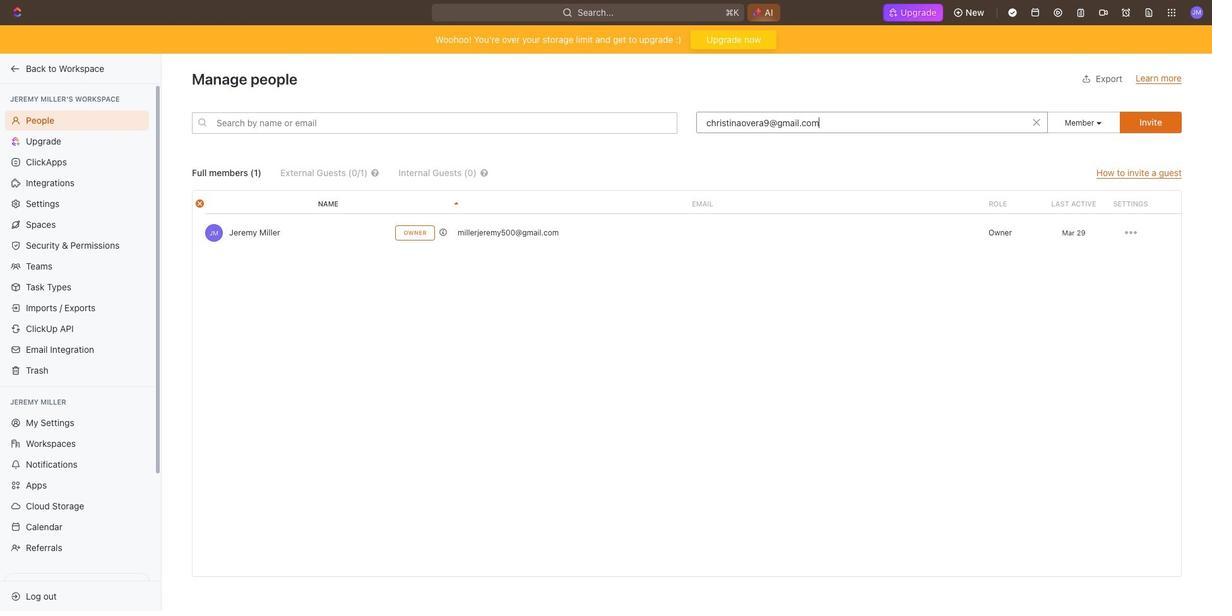 Task type: describe. For each thing, give the bounding box(es) containing it.
Search by name or email text field
[[192, 112, 678, 134]]



Task type: vqa. For each thing, say whether or not it's contained in the screenshot.
Monday
no



Task type: locate. For each thing, give the bounding box(es) containing it.
Invite by email (multiple lines and CSV accepted) text field
[[697, 112, 1048, 133]]



